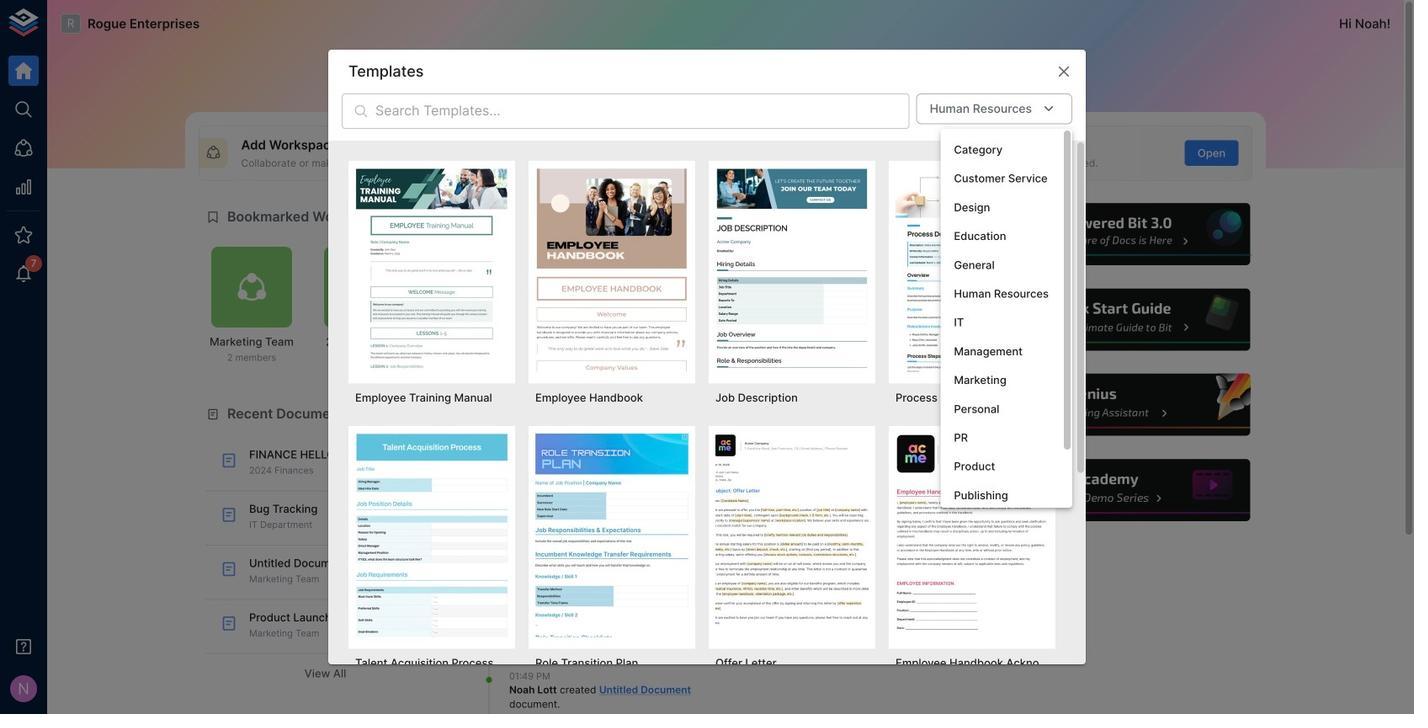 Task type: describe. For each thing, give the bounding box(es) containing it.
offer letter image
[[716, 433, 869, 637]]

employee training manual image
[[355, 167, 509, 372]]

Search Templates... text field
[[376, 93, 910, 129]]

employee handbook acknowledgement form image
[[896, 433, 1049, 637]]

2 help image from the top
[[999, 286, 1253, 353]]

job description image
[[716, 167, 869, 372]]



Task type: locate. For each thing, give the bounding box(es) containing it.
1 help image from the top
[[999, 201, 1253, 268]]

role transition plan image
[[536, 433, 689, 637]]

employee handbook image
[[536, 167, 689, 372]]

4 help image from the top
[[999, 457, 1253, 524]]

dialog
[[328, 50, 1086, 714]]

talent acquisition process image
[[355, 433, 509, 637]]

3 help image from the top
[[999, 371, 1253, 438]]

process documentation image
[[896, 167, 1049, 372]]

help image
[[999, 201, 1253, 268], [999, 286, 1253, 353], [999, 371, 1253, 438], [999, 457, 1253, 524]]



Task type: vqa. For each thing, say whether or not it's contained in the screenshot.
first help image from the bottom
yes



